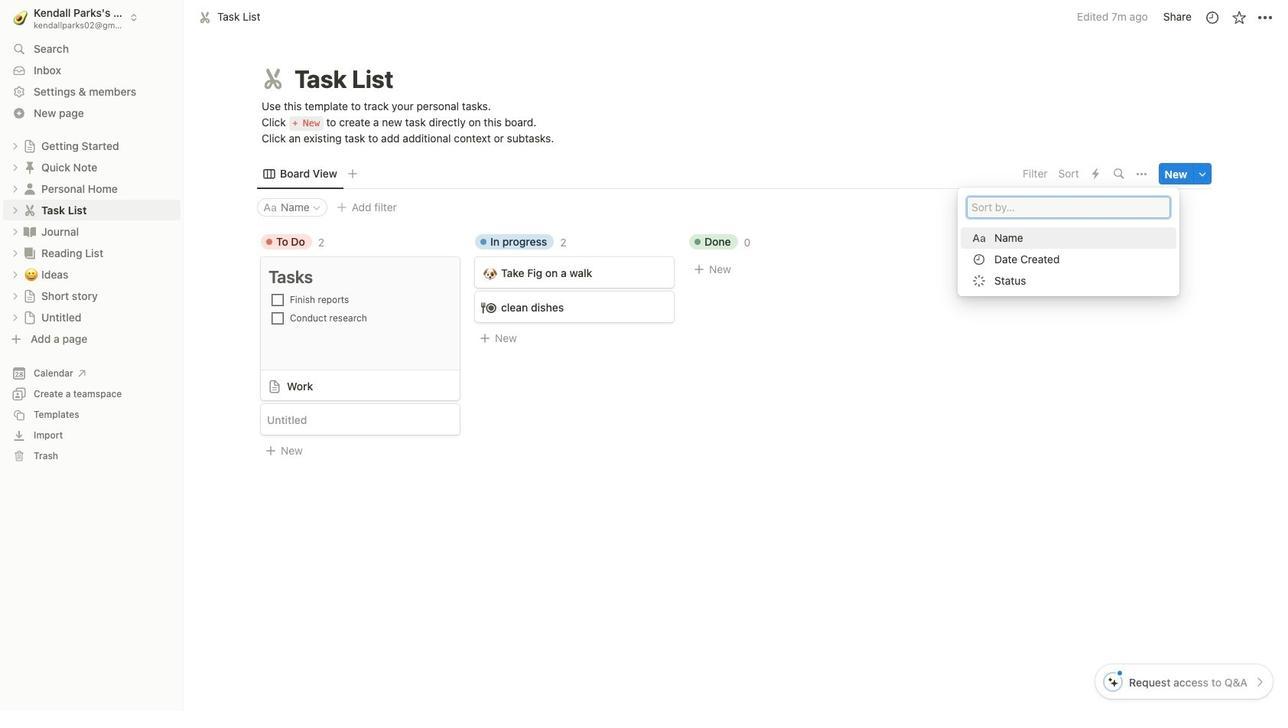 Task type: vqa. For each thing, say whether or not it's contained in the screenshot.
Change Page Icon
yes



Task type: describe. For each thing, give the bounding box(es) containing it.
🐶 image
[[484, 264, 497, 282]]

🥑 image
[[13, 8, 28, 27]]

create and view automations image
[[1093, 169, 1100, 179]]



Task type: locate. For each thing, give the bounding box(es) containing it.
Sort by… text field
[[972, 200, 1166, 215]]

change page icon image
[[259, 65, 287, 93]]

tab list
[[257, 159, 1019, 189]]

updates image
[[1205, 10, 1220, 25]]

tab
[[257, 163, 343, 185]]

favorite image
[[1232, 10, 1247, 25]]



